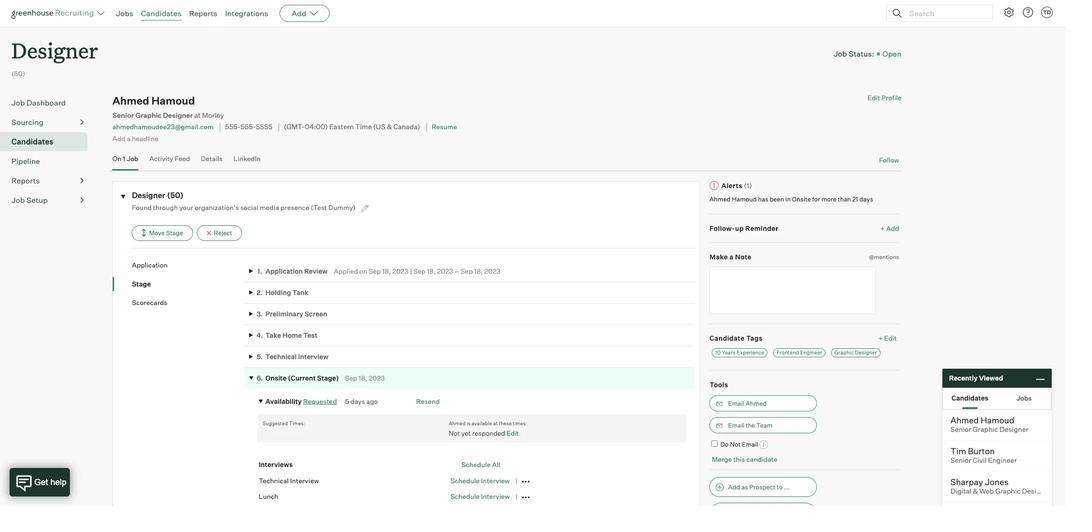 Task type: describe. For each thing, give the bounding box(es) containing it.
sourcing
[[11, 118, 44, 127]]

10
[[716, 350, 721, 356]]

& inside 'sharpay jones digital & web graphic designer'
[[973, 488, 978, 496]]

sharpay jones digital & web graphic designer
[[951, 477, 1051, 496]]

linkedin
[[234, 155, 261, 163]]

graphic right 'frontend engineer' at bottom right
[[835, 350, 854, 356]]

holding
[[266, 289, 291, 297]]

scorecards link
[[132, 298, 245, 308]]

1 vertical spatial technical
[[259, 477, 289, 485]]

email for email the team
[[728, 422, 745, 429]]

in
[[786, 196, 791, 203]]

up
[[735, 224, 744, 232]]

2.
[[257, 289, 263, 297]]

0 vertical spatial technical
[[266, 353, 297, 361]]

graphic designer link
[[831, 349, 881, 358]]

6.
[[257, 374, 263, 382]]

5.
[[257, 353, 263, 361]]

test
[[303, 331, 317, 340]]

frontend engineer
[[777, 350, 822, 356]]

sharpay
[[951, 477, 983, 488]]

4.
[[257, 331, 263, 340]]

times:
[[513, 421, 527, 427]]

follow
[[879, 156, 899, 164]]

morley
[[202, 111, 224, 120]]

sep right the on
[[369, 267, 381, 275]]

5. technical interview
[[257, 353, 329, 361]]

merge this candidate link
[[712, 456, 778, 464]]

email for email ahmed
[[728, 400, 745, 407]]

pipeline
[[11, 157, 40, 166]]

resume link
[[432, 123, 457, 131]]

schedule interview link for technical interview
[[451, 477, 510, 485]]

tab list containing candidates
[[943, 389, 1052, 410]]

designer down "+ edit" link
[[855, 350, 877, 356]]

designer link
[[11, 27, 98, 66]]

18, right | at the left of page
[[427, 267, 436, 275]]

3.
[[257, 310, 263, 318]]

0 horizontal spatial candidates
[[11, 137, 53, 147]]

web
[[980, 488, 994, 496]]

eastern
[[329, 123, 354, 132]]

senior inside ahmed hamoud senior graphic designer at morley
[[112, 111, 134, 120]]

2023 left | at the left of page
[[392, 267, 409, 275]]

Do Not Email checkbox
[[712, 441, 718, 447]]

jobs link
[[116, 9, 133, 18]]

(1)
[[744, 182, 752, 190]]

activity feed link
[[149, 155, 190, 168]]

yet
[[462, 429, 471, 437]]

schedule interview for technical interview
[[451, 477, 510, 485]]

1 555- from the left
[[225, 123, 241, 132]]

alerts (1)
[[722, 182, 752, 190]]

configure image
[[1004, 7, 1015, 18]]

designer (50)
[[132, 191, 184, 200]]

schedule all
[[462, 461, 500, 469]]

activity feed
[[149, 155, 190, 163]]

email the team
[[728, 422, 773, 429]]

move stage button
[[132, 226, 193, 241]]

tim burton senior civil engineer
[[951, 446, 1017, 465]]

2 vertical spatial candidates
[[952, 394, 989, 402]]

responded
[[472, 429, 505, 437]]

linkedin link
[[234, 155, 261, 168]]

media
[[260, 204, 279, 212]]

–
[[455, 267, 459, 275]]

(us
[[373, 123, 386, 132]]

ahmed for ahmed hamoud has been in onsite for more than 21 days
[[710, 196, 731, 203]]

0 vertical spatial reports
[[189, 9, 218, 18]]

add for add as prospect to ...
[[728, 484, 740, 491]]

activity
[[149, 155, 173, 163]]

2 vertical spatial email
[[742, 441, 758, 448]]

5555
[[256, 123, 272, 132]]

merge this candidate
[[712, 456, 778, 464]]

1 horizontal spatial application
[[266, 267, 303, 275]]

designer inside "ahmed hamoud senior graphic designer"
[[1000, 426, 1029, 434]]

ahmed hamoud senior graphic designer at morley
[[112, 94, 224, 120]]

add button
[[280, 5, 330, 22]]

2 555- from the left
[[241, 123, 256, 132]]

td button
[[1040, 5, 1055, 20]]

resume
[[432, 123, 457, 131]]

sep right –
[[461, 267, 473, 275]]

0 horizontal spatial reports link
[[11, 175, 84, 187]]

2023 up ago
[[369, 374, 385, 382]]

dashboard
[[27, 98, 66, 108]]

application link
[[132, 261, 245, 270]]

graphic inside ahmed hamoud senior graphic designer at morley
[[135, 111, 162, 120]]

hamoud for ahmed hamoud has been in onsite for more than 21 days
[[732, 196, 757, 203]]

edit profile link
[[868, 94, 902, 102]]

1. application review applied on  sep 18, 2023 | sep 18, 2023 – sep 18, 2023
[[257, 267, 501, 275]]

job right 1
[[127, 155, 139, 163]]

pipeline link
[[11, 156, 84, 167]]

2 horizontal spatial edit
[[885, 334, 897, 342]]

to
[[777, 484, 783, 491]]

scorecards
[[132, 299, 167, 307]]

job status:
[[834, 49, 875, 58]]

requested
[[303, 398, 337, 406]]

1 vertical spatial (50)
[[167, 191, 184, 200]]

interviews
[[259, 461, 293, 469]]

6. onsite (current stage)
[[257, 374, 339, 382]]

move
[[149, 229, 165, 237]]

found
[[132, 204, 152, 212]]

0 horizontal spatial &
[[387, 123, 392, 132]]

tools
[[710, 381, 728, 389]]

on 1 job link
[[112, 155, 139, 168]]

a for make
[[730, 253, 734, 261]]

profile
[[882, 94, 902, 102]]

home
[[283, 331, 302, 340]]

details
[[201, 155, 223, 163]]

at inside ahmed is available at these times: not yet responded edit
[[493, 421, 498, 427]]

details link
[[201, 155, 223, 168]]

feed
[[175, 155, 190, 163]]

1 vertical spatial onsite
[[266, 374, 287, 382]]

reminder
[[746, 224, 779, 232]]

edit link
[[507, 429, 519, 437]]

+ add
[[881, 224, 899, 232]]

candidate tags
[[710, 334, 763, 342]]

1 vertical spatial not
[[730, 441, 741, 448]]

take
[[266, 331, 281, 340]]

0 vertical spatial onsite
[[792, 196, 811, 203]]

1 horizontal spatial candidates link
[[141, 9, 182, 18]]

email ahmed button
[[710, 396, 817, 412]]

0 horizontal spatial jobs
[[116, 9, 133, 18]]

(current
[[288, 374, 316, 382]]

ahmed is available at these times: not yet responded edit
[[449, 421, 527, 437]]

presence
[[281, 204, 309, 212]]

senior for ahmed hamoud
[[951, 426, 972, 434]]

requested button
[[303, 398, 337, 406]]

move stage
[[149, 229, 183, 237]]

add inside 'link'
[[887, 224, 899, 232]]

engineer inside tim burton senior civil engineer
[[988, 457, 1017, 465]]

stage inside button
[[166, 229, 183, 237]]

lunch
[[259, 493, 278, 501]]



Task type: locate. For each thing, give the bounding box(es) containing it.
senior up "tim"
[[951, 426, 972, 434]]

availability
[[266, 398, 302, 406]]

...
[[784, 484, 790, 491]]

0 vertical spatial at
[[194, 111, 201, 120]]

0 horizontal spatial stage
[[132, 280, 151, 288]]

designer up found
[[132, 191, 165, 200]]

headline
[[132, 135, 159, 143]]

jobs
[[116, 9, 133, 18], [1017, 394, 1032, 402]]

0 vertical spatial email
[[728, 400, 745, 407]]

ahmedhamoudee23@gmail.com
[[112, 123, 214, 131]]

been
[[770, 196, 784, 203]]

candidates down recently viewed
[[952, 394, 989, 402]]

sep
[[369, 267, 381, 275], [414, 267, 426, 275], [461, 267, 473, 275], [345, 374, 357, 382]]

+ for + edit
[[879, 334, 883, 342]]

edit profile
[[868, 94, 902, 102]]

0 vertical spatial not
[[449, 429, 460, 437]]

all
[[492, 461, 500, 469]]

+ for + add
[[881, 224, 885, 232]]

10 years experience link
[[712, 349, 768, 358]]

1 vertical spatial days
[[351, 398, 365, 406]]

1 horizontal spatial hamoud
[[732, 196, 757, 203]]

reports down the pipeline
[[11, 176, 40, 186]]

graphic up ahmedhamoudee23@gmail.com
[[135, 111, 162, 120]]

0 horizontal spatial application
[[132, 261, 168, 269]]

schedule interview link for lunch
[[451, 493, 510, 501]]

job up sourcing
[[11, 98, 25, 108]]

2023 right –
[[484, 267, 501, 275]]

job left status:
[[834, 49, 847, 58]]

senior inside "ahmed hamoud senior graphic designer"
[[951, 426, 972, 434]]

graphic inside "ahmed hamoud senior graphic designer"
[[973, 426, 998, 434]]

reject
[[214, 229, 232, 237]]

1 horizontal spatial not
[[730, 441, 741, 448]]

1 horizontal spatial a
[[730, 253, 734, 261]]

1 vertical spatial hamoud
[[732, 196, 757, 203]]

0 horizontal spatial reports
[[11, 176, 40, 186]]

setup
[[27, 196, 48, 205]]

0 horizontal spatial days
[[351, 398, 365, 406]]

555- left the 5555
[[225, 123, 241, 132]]

0 vertical spatial edit
[[868, 94, 880, 102]]

@mentions
[[869, 254, 899, 261]]

graphic designer
[[835, 350, 877, 356]]

td button
[[1042, 7, 1053, 18]]

ahmed
[[112, 94, 149, 107], [710, 196, 731, 203], [746, 400, 767, 407], [951, 415, 979, 426], [449, 421, 466, 427]]

on 1 job
[[112, 155, 139, 163]]

onsite right 6.
[[266, 374, 287, 382]]

add as prospect to ... button
[[710, 477, 817, 497]]

1 horizontal spatial stage
[[166, 229, 183, 237]]

0 vertical spatial engineer
[[800, 350, 822, 356]]

make
[[710, 253, 728, 261]]

digital
[[951, 488, 972, 496]]

engineer up jones
[[988, 457, 1017, 465]]

1 vertical spatial stage
[[132, 280, 151, 288]]

1 horizontal spatial reports
[[189, 9, 218, 18]]

1 horizontal spatial (50)
[[167, 191, 184, 200]]

+ edit
[[879, 334, 897, 342]]

0 vertical spatial days
[[860, 196, 873, 203]]

greenhouse recruiting image
[[11, 8, 97, 19]]

0 vertical spatial senior
[[112, 111, 134, 120]]

civil
[[973, 457, 987, 465]]

reports link left integrations 'link'
[[189, 9, 218, 18]]

reports link down pipeline link
[[11, 175, 84, 187]]

ahmed up the
[[746, 400, 767, 407]]

sep right | at the left of page
[[414, 267, 426, 275]]

1 vertical spatial &
[[973, 488, 978, 496]]

0 vertical spatial schedule
[[462, 461, 491, 469]]

application up 2. holding tank
[[266, 267, 303, 275]]

schedule interview for lunch
[[451, 493, 510, 501]]

job
[[834, 49, 847, 58], [11, 98, 25, 108], [127, 155, 139, 163], [11, 196, 25, 205]]

dummy)
[[328, 204, 356, 212]]

+ up the @mentions
[[881, 224, 885, 232]]

(test
[[311, 204, 327, 212]]

0 horizontal spatial (50)
[[11, 70, 25, 78]]

ahmed for ahmed hamoud senior graphic designer at morley
[[112, 94, 149, 107]]

ahmed inside "ahmed hamoud senior graphic designer"
[[951, 415, 979, 426]]

04:00)
[[305, 123, 328, 132]]

1 vertical spatial at
[[493, 421, 498, 427]]

sep right stage)
[[345, 374, 357, 382]]

engineer right frontend
[[800, 350, 822, 356]]

1 schedule interview link from the top
[[451, 477, 510, 485]]

1 vertical spatial engineer
[[988, 457, 1017, 465]]

2 vertical spatial edit
[[507, 429, 519, 437]]

not inside ahmed is available at these times: not yet responded edit
[[449, 429, 460, 437]]

ahmed inside button
[[746, 400, 767, 407]]

2 schedule interview from the top
[[451, 493, 510, 501]]

2 schedule interview link from the top
[[451, 493, 510, 501]]

4. take home test
[[257, 331, 317, 340]]

1 vertical spatial reports
[[11, 176, 40, 186]]

resend button
[[416, 398, 440, 406]]

18, right –
[[474, 267, 483, 275]]

graphic inside 'sharpay jones digital & web graphic designer'
[[996, 488, 1021, 496]]

1
[[123, 155, 125, 163]]

hamoud up burton
[[981, 415, 1015, 426]]

2 vertical spatial senior
[[951, 457, 972, 465]]

& right the (us
[[387, 123, 392, 132]]

senior up the add a headline
[[112, 111, 134, 120]]

555- up linkedin
[[241, 123, 256, 132]]

technical down interviews
[[259, 477, 289, 485]]

0 vertical spatial candidates
[[141, 9, 182, 18]]

days right the 21
[[860, 196, 873, 203]]

sourcing link
[[11, 117, 84, 128]]

0 horizontal spatial onsite
[[266, 374, 287, 382]]

do not email
[[721, 441, 758, 448]]

sep 18, 2023
[[345, 374, 385, 382]]

stage right move
[[166, 229, 183, 237]]

0 horizontal spatial candidates link
[[11, 136, 84, 148]]

your
[[179, 204, 193, 212]]

job for job status:
[[834, 49, 847, 58]]

1 horizontal spatial jobs
[[1017, 394, 1032, 402]]

designer up tim burton senior civil engineer
[[1000, 426, 1029, 434]]

1 horizontal spatial edit
[[868, 94, 880, 102]]

2 vertical spatial schedule
[[451, 493, 480, 501]]

ahmed left is
[[449, 421, 466, 427]]

ahmed up the add a headline
[[112, 94, 149, 107]]

add for add
[[292, 9, 306, 18]]

1 vertical spatial candidates
[[11, 137, 53, 147]]

1 vertical spatial edit
[[885, 334, 897, 342]]

0 vertical spatial schedule interview link
[[451, 477, 510, 485]]

social
[[240, 204, 258, 212]]

0 horizontal spatial hamoud
[[151, 94, 195, 107]]

5
[[345, 398, 349, 406]]

& left web
[[973, 488, 978, 496]]

a for add
[[127, 135, 131, 143]]

email left the
[[728, 422, 745, 429]]

hamoud for ahmed hamoud senior graphic designer at morley
[[151, 94, 195, 107]]

add for add a headline
[[112, 135, 125, 143]]

18, right the on
[[382, 267, 391, 275]]

(50) up job dashboard
[[11, 70, 25, 78]]

0 horizontal spatial at
[[194, 111, 201, 120]]

1 vertical spatial candidates link
[[11, 136, 84, 148]]

candidates link up pipeline link
[[11, 136, 84, 148]]

18, up the 5 days ago
[[359, 374, 367, 382]]

1 horizontal spatial at
[[493, 421, 498, 427]]

senior for tim burton
[[951, 457, 972, 465]]

2 horizontal spatial hamoud
[[981, 415, 1015, 426]]

designer inside 'sharpay jones digital & web graphic designer'
[[1022, 488, 1051, 496]]

2 horizontal spatial candidates
[[952, 394, 989, 402]]

+ up graphic designer link
[[879, 334, 883, 342]]

merge
[[712, 456, 732, 464]]

at left these on the left bottom of page
[[493, 421, 498, 427]]

more
[[822, 196, 837, 203]]

+ inside 'link'
[[881, 224, 885, 232]]

ahmed for ahmed is available at these times: not yet responded edit
[[449, 421, 466, 427]]

job left setup
[[11, 196, 25, 205]]

hamoud down (1)
[[732, 196, 757, 203]]

a left headline at the top left
[[127, 135, 131, 143]]

0 vertical spatial hamoud
[[151, 94, 195, 107]]

candidate
[[710, 334, 745, 342]]

0 horizontal spatial not
[[449, 429, 460, 437]]

frontend
[[777, 350, 799, 356]]

senior inside tim burton senior civil engineer
[[951, 457, 972, 465]]

0 vertical spatial &
[[387, 123, 392, 132]]

designer up ahmedhamoudee23@gmail.com link
[[163, 111, 193, 120]]

ahmed for ahmed hamoud senior graphic designer
[[951, 415, 979, 426]]

555-555-5555
[[225, 123, 272, 132]]

graphic up burton
[[973, 426, 998, 434]]

technical right 5.
[[266, 353, 297, 361]]

1 vertical spatial jobs
[[1017, 394, 1032, 402]]

10 years experience
[[716, 350, 764, 356]]

1 vertical spatial schedule interview
[[451, 493, 510, 501]]

schedule for lunch
[[451, 493, 480, 501]]

1 horizontal spatial days
[[860, 196, 873, 203]]

edit
[[868, 94, 880, 102], [885, 334, 897, 342], [507, 429, 519, 437]]

2023 left –
[[437, 267, 453, 275]]

0 vertical spatial +
[[881, 224, 885, 232]]

ahmed up "tim"
[[951, 415, 979, 426]]

jobs inside "tab list"
[[1017, 394, 1032, 402]]

0 horizontal spatial edit
[[507, 429, 519, 437]]

Search text field
[[907, 6, 984, 20]]

(50) up the through
[[167, 191, 184, 200]]

1 horizontal spatial &
[[973, 488, 978, 496]]

is
[[467, 421, 471, 427]]

not right do
[[730, 441, 741, 448]]

job setup
[[11, 196, 48, 205]]

add inside button
[[728, 484, 740, 491]]

application down move
[[132, 261, 168, 269]]

hamoud inside ahmed hamoud senior graphic designer at morley
[[151, 94, 195, 107]]

stage up scorecards
[[132, 280, 151, 288]]

2. holding tank
[[257, 289, 309, 297]]

for
[[813, 196, 820, 203]]

1 horizontal spatial engineer
[[988, 457, 1017, 465]]

0 vertical spatial (50)
[[11, 70, 25, 78]]

follow-up reminder
[[710, 224, 779, 232]]

hamoud for ahmed hamoud senior graphic designer
[[981, 415, 1015, 426]]

candidates right jobs link
[[141, 9, 182, 18]]

1 vertical spatial schedule interview link
[[451, 493, 510, 501]]

a left note
[[730, 253, 734, 261]]

technical interview
[[259, 477, 319, 485]]

candidates down sourcing
[[11, 137, 53, 147]]

at left morley
[[194, 111, 201, 120]]

1 horizontal spatial candidates
[[141, 9, 182, 18]]

1 vertical spatial a
[[730, 253, 734, 261]]

job dashboard link
[[11, 97, 84, 109]]

0 vertical spatial reports link
[[189, 9, 218, 18]]

ahmedhamoudee23@gmail.com link
[[112, 123, 214, 131]]

email up the merge this candidate
[[742, 441, 758, 448]]

edit inside ahmed is available at these times: not yet responded edit
[[507, 429, 519, 437]]

1 vertical spatial +
[[879, 334, 883, 342]]

ahmed inside ahmed hamoud senior graphic designer at morley
[[112, 94, 149, 107]]

reports left integrations 'link'
[[189, 9, 218, 18]]

tab list
[[943, 389, 1052, 410]]

designer down the greenhouse recruiting image
[[11, 36, 98, 64]]

designer right jones
[[1022, 488, 1051, 496]]

1 vertical spatial schedule
[[451, 477, 480, 485]]

days right 5 at the left bottom of page
[[351, 398, 365, 406]]

1 vertical spatial email
[[728, 422, 745, 429]]

schedule for technical interview
[[451, 477, 480, 485]]

senior left civil
[[951, 457, 972, 465]]

ahmed inside ahmed is available at these times: not yet responded edit
[[449, 421, 466, 427]]

0 vertical spatial a
[[127, 135, 131, 143]]

hamoud inside "ahmed hamoud senior graphic designer"
[[981, 415, 1015, 426]]

hamoud up ahmedhamoudee23@gmail.com link
[[151, 94, 195, 107]]

@mentions link
[[869, 253, 899, 262]]

0 vertical spatial stage
[[166, 229, 183, 237]]

times:
[[289, 421, 305, 427]]

add inside popup button
[[292, 9, 306, 18]]

+ edit link
[[876, 332, 899, 345]]

2 vertical spatial hamoud
[[981, 415, 1015, 426]]

graphic right web
[[996, 488, 1021, 496]]

on
[[360, 267, 367, 275]]

job for job dashboard
[[11, 98, 25, 108]]

candidates link right jobs link
[[141, 9, 182, 18]]

1 schedule interview from the top
[[451, 477, 510, 485]]

at
[[194, 111, 201, 120], [493, 421, 498, 427]]

None text field
[[710, 267, 876, 314]]

1 horizontal spatial onsite
[[792, 196, 811, 203]]

0 horizontal spatial a
[[127, 135, 131, 143]]

0 vertical spatial schedule interview
[[451, 477, 510, 485]]

not left yet
[[449, 429, 460, 437]]

years
[[722, 350, 736, 356]]

add
[[292, 9, 306, 18], [112, 135, 125, 143], [887, 224, 899, 232], [728, 484, 740, 491]]

0 horizontal spatial engineer
[[800, 350, 822, 356]]

technical
[[266, 353, 297, 361], [259, 477, 289, 485]]

job for job setup
[[11, 196, 25, 205]]

ahmed down alerts
[[710, 196, 731, 203]]

designer inside ahmed hamoud senior graphic designer at morley
[[163, 111, 193, 120]]

applied
[[334, 267, 358, 275]]

tags
[[746, 334, 763, 342]]

1 horizontal spatial reports link
[[189, 9, 218, 18]]

suggested
[[263, 421, 288, 427]]

alerts
[[722, 182, 743, 190]]

jones
[[985, 477, 1009, 488]]

1 vertical spatial reports link
[[11, 175, 84, 187]]

+
[[881, 224, 885, 232], [879, 334, 883, 342]]

&
[[387, 123, 392, 132], [973, 488, 978, 496]]

team
[[757, 422, 773, 429]]

reports
[[189, 9, 218, 18], [11, 176, 40, 186]]

1 vertical spatial senior
[[951, 426, 972, 434]]

18,
[[382, 267, 391, 275], [427, 267, 436, 275], [474, 267, 483, 275], [359, 374, 367, 382]]

email up the email the team
[[728, 400, 745, 407]]

engineer inside the frontend engineer link
[[800, 350, 822, 356]]

at inside ahmed hamoud senior graphic designer at morley
[[194, 111, 201, 120]]

0 vertical spatial candidates link
[[141, 9, 182, 18]]

0 vertical spatial jobs
[[116, 9, 133, 18]]

onsite right "in"
[[792, 196, 811, 203]]

1.
[[257, 267, 262, 275]]

screen
[[305, 310, 327, 318]]

canada)
[[393, 123, 420, 132]]



Task type: vqa. For each thing, say whether or not it's contained in the screenshot.
more link
no



